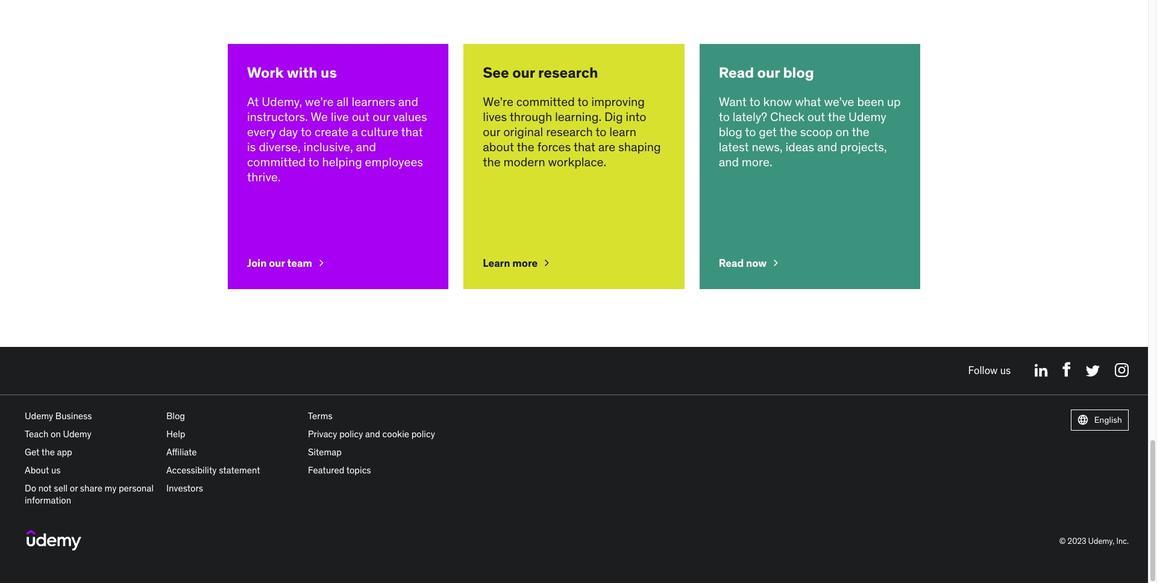 Task type: locate. For each thing, give the bounding box(es) containing it.
learn more link
[[483, 257, 665, 270]]

shaping
[[618, 139, 661, 154]]

to
[[577, 94, 588, 109], [749, 94, 760, 109], [719, 109, 730, 124], [301, 124, 312, 139], [596, 124, 607, 139], [745, 124, 756, 139], [308, 154, 319, 169]]

through
[[510, 109, 552, 124]]

1 horizontal spatial blog
[[783, 63, 814, 82]]

0 horizontal spatial on
[[51, 428, 61, 440]]

policy right cookie
[[411, 428, 435, 440]]

committed inside we're committed to improving lives through learning. dig into our original research to learn about the forces that are shaping the modern workplace.
[[516, 94, 575, 109]]

1 horizontal spatial udemy,
[[1088, 536, 1115, 547]]

share
[[80, 483, 102, 494]]

committed
[[516, 94, 575, 109], [247, 154, 306, 169]]

learning.
[[555, 109, 602, 124]]

the right what
[[828, 109, 846, 124]]

into
[[626, 109, 646, 124]]

2 read from the top
[[719, 257, 744, 270]]

our for blog
[[757, 63, 780, 82]]

out right live
[[352, 109, 370, 124]]

1 policy from the left
[[339, 428, 363, 440]]

0 vertical spatial udemy,
[[262, 94, 302, 109]]

2 vertical spatial us
[[51, 465, 61, 476]]

1 horizontal spatial policy
[[411, 428, 435, 440]]

with
[[287, 63, 317, 82]]

our down the we're on the left top
[[483, 124, 500, 139]]

0 vertical spatial on
[[836, 124, 849, 139]]

udemy
[[849, 109, 887, 124], [25, 410, 53, 422], [63, 428, 91, 440]]

2 out from the left
[[808, 109, 825, 124]]

us right the follow
[[1000, 364, 1011, 377]]

affiliate
[[166, 446, 197, 458]]

0 horizontal spatial udemy,
[[262, 94, 302, 109]]

on down 'udemy business' link
[[51, 428, 61, 440]]

twitter button image
[[1086, 365, 1101, 377]]

0 vertical spatial us
[[321, 63, 337, 82]]

more
[[512, 257, 538, 270]]

udemy up teach
[[25, 410, 53, 422]]

accessibility statement
[[166, 465, 260, 476]]

udemy up 'projects,'
[[849, 109, 887, 124]]

read left now on the right top
[[719, 257, 744, 270]]

us
[[321, 63, 337, 82], [1000, 364, 1011, 377], [51, 465, 61, 476]]

0 vertical spatial blog
[[783, 63, 814, 82]]

about us
[[25, 465, 61, 476]]

1 horizontal spatial on
[[836, 124, 849, 139]]

udemy,
[[262, 94, 302, 109], [1088, 536, 1115, 547]]

1 vertical spatial on
[[51, 428, 61, 440]]

research up learning.
[[538, 63, 598, 82]]

our inside at udemy, we're all learners and instructors. we live out our values every day to create a culture that is diverse, inclusive, and committed to helping employees thrive.
[[373, 109, 390, 124]]

improving
[[591, 94, 645, 109]]

committed inside at udemy, we're all learners and instructors. we live out our values every day to create a culture that is diverse, inclusive, and committed to helping employees thrive.
[[247, 154, 306, 169]]

on inside want to know what we've been up to lately? check out the udemy blog to get the scoop on the latest news, ideas and projects, and more.
[[836, 124, 849, 139]]

our right join
[[269, 257, 285, 270]]

the
[[828, 109, 846, 124], [780, 124, 797, 139], [852, 124, 870, 139], [517, 139, 534, 154], [483, 154, 501, 169], [41, 446, 55, 458]]

inc.
[[1117, 536, 1129, 547]]

0 horizontal spatial out
[[352, 109, 370, 124]]

projects,
[[840, 139, 887, 154]]

read up want
[[719, 63, 754, 82]]

0 vertical spatial committed
[[516, 94, 575, 109]]

do not sell or share my personal information
[[25, 483, 154, 506]]

2 horizontal spatial udemy
[[849, 109, 887, 124]]

follow us
[[968, 364, 1011, 377]]

join
[[247, 257, 267, 270]]

policy right privacy
[[339, 428, 363, 440]]

1 read from the top
[[719, 63, 754, 82]]

our for research
[[512, 63, 535, 82]]

blog down want
[[719, 124, 742, 139]]

we're committed to improving lives through learning. dig into our original research to learn about the forces that are shaping the modern workplace.
[[483, 94, 661, 169]]

0 horizontal spatial udemy
[[25, 410, 53, 422]]

that
[[401, 124, 423, 139], [574, 139, 595, 154]]

1 vertical spatial committed
[[247, 154, 306, 169]]

2 horizontal spatial us
[[1000, 364, 1011, 377]]

0 horizontal spatial committed
[[247, 154, 306, 169]]

1 vertical spatial udemy,
[[1088, 536, 1115, 547]]

dig
[[605, 109, 623, 124]]

1 vertical spatial udemy
[[25, 410, 53, 422]]

privacy policy and cookie policy link
[[308, 428, 435, 440]]

0 vertical spatial research
[[538, 63, 598, 82]]

1 horizontal spatial us
[[321, 63, 337, 82]]

that right culture
[[401, 124, 423, 139]]

what
[[795, 94, 821, 109]]

out
[[352, 109, 370, 124], [808, 109, 825, 124]]

us up sell
[[51, 465, 61, 476]]

1 horizontal spatial udemy
[[63, 428, 91, 440]]

committed down see our research
[[516, 94, 575, 109]]

our up "know"
[[757, 63, 780, 82]]

want to know what we've been up to lately? check out the udemy blog to get the scoop on the latest news, ideas and projects, and more.
[[719, 94, 901, 169]]

teach on udemy
[[25, 428, 91, 440]]

day
[[279, 124, 298, 139]]

0 horizontal spatial policy
[[339, 428, 363, 440]]

create
[[315, 124, 349, 139]]

blog
[[783, 63, 814, 82], [719, 124, 742, 139]]

our left 'values'
[[373, 109, 390, 124]]

on right scoop
[[836, 124, 849, 139]]

udemy, right at
[[262, 94, 302, 109]]

0 horizontal spatial that
[[401, 124, 423, 139]]

udemy down business at the left of the page
[[63, 428, 91, 440]]

we've
[[824, 94, 854, 109]]

1 horizontal spatial committed
[[516, 94, 575, 109]]

read now
[[719, 257, 767, 270]]

1 vertical spatial blog
[[719, 124, 742, 139]]

committed down day
[[247, 154, 306, 169]]

1 horizontal spatial out
[[808, 109, 825, 124]]

research up the workplace.
[[546, 124, 593, 139]]

research
[[538, 63, 598, 82], [546, 124, 593, 139]]

now
[[746, 257, 767, 270]]

learners
[[352, 94, 395, 109]]

1 horizontal spatial that
[[574, 139, 595, 154]]

0 horizontal spatial us
[[51, 465, 61, 476]]

up
[[887, 94, 901, 109]]

to left helping
[[308, 154, 319, 169]]

blog up what
[[783, 63, 814, 82]]

out inside at udemy, we're all learners and instructors. we live out our values every day to create a culture that is diverse, inclusive, and committed to helping employees thrive.
[[352, 109, 370, 124]]

lately?
[[733, 109, 767, 124]]

at
[[247, 94, 259, 109]]

privacy policy and cookie policy
[[308, 428, 435, 440]]

1 vertical spatial read
[[719, 257, 744, 270]]

udemy business
[[25, 410, 92, 422]]

that left are
[[574, 139, 595, 154]]

we
[[311, 109, 328, 124]]

more.
[[742, 154, 772, 169]]

udemy, left inc.
[[1088, 536, 1115, 547]]

out right check in the right top of the page
[[808, 109, 825, 124]]

employees
[[365, 154, 423, 169]]

english button
[[1071, 410, 1129, 431]]

0 vertical spatial read
[[719, 63, 754, 82]]

1 out from the left
[[352, 109, 370, 124]]

see our research
[[483, 63, 598, 82]]

policy
[[339, 428, 363, 440], [411, 428, 435, 440]]

blog inside want to know what we've been up to lately? check out the udemy blog to get the scoop on the latest news, ideas and projects, and more.
[[719, 124, 742, 139]]

investors link
[[166, 483, 203, 494]]

investors
[[166, 483, 203, 494]]

1 vertical spatial us
[[1000, 364, 1011, 377]]

do
[[25, 483, 36, 494]]

and
[[398, 94, 418, 109], [356, 139, 376, 154], [817, 139, 837, 154], [719, 154, 739, 169], [365, 428, 380, 440]]

live
[[331, 109, 349, 124]]

us right "with"
[[321, 63, 337, 82]]

udemy business link
[[25, 410, 92, 422]]

the down been
[[852, 124, 870, 139]]

0 horizontal spatial blog
[[719, 124, 742, 139]]

1 vertical spatial research
[[546, 124, 593, 139]]

our right see
[[512, 63, 535, 82]]

get
[[25, 446, 39, 458]]

us for follow us
[[1000, 364, 1011, 377]]

cookie
[[382, 428, 409, 440]]

get the app
[[25, 446, 72, 458]]

teach on udemy link
[[25, 428, 91, 440]]

our for team
[[269, 257, 285, 270]]

0 vertical spatial udemy
[[849, 109, 887, 124]]

every
[[247, 124, 276, 139]]



Task type: describe. For each thing, give the bounding box(es) containing it.
english
[[1094, 415, 1122, 425]]

blog link
[[166, 410, 185, 422]]

about us link
[[25, 465, 61, 476]]

ideas
[[786, 139, 814, 154]]

read for read our blog
[[719, 63, 754, 82]]

we're
[[483, 94, 513, 109]]

out inside want to know what we've been up to lately? check out the udemy blog to get the scoop on the latest news, ideas and projects, and more.
[[808, 109, 825, 124]]

accessibility statement link
[[166, 465, 260, 476]]

research inside we're committed to improving lives through learning. dig into our original research to learn about the forces that are shaping the modern workplace.
[[546, 124, 593, 139]]

our inside we're committed to improving lives through learning. dig into our original research to learn about the forces that are shaping the modern workplace.
[[483, 124, 500, 139]]

diverse,
[[259, 139, 301, 154]]

business
[[55, 410, 92, 422]]

workplace.
[[548, 154, 606, 169]]

to left get
[[745, 124, 756, 139]]

the right get
[[780, 124, 797, 139]]

work with us
[[247, 63, 337, 82]]

forces
[[537, 139, 571, 154]]

read for read now
[[719, 257, 744, 270]]

© 2023 udemy, inc.
[[1059, 536, 1129, 547]]

at udemy, we're all learners and instructors. we live out our values every day to create a culture that is diverse, inclusive, and committed to helping employees thrive.
[[247, 94, 427, 184]]

information
[[25, 495, 71, 506]]

the right about
[[517, 139, 534, 154]]

are
[[598, 139, 615, 154]]

to right want
[[749, 94, 760, 109]]

been
[[857, 94, 884, 109]]

culture
[[361, 124, 398, 139]]

2 policy from the left
[[411, 428, 435, 440]]

to right day
[[301, 124, 312, 139]]

featured topics link
[[308, 465, 371, 476]]

accessibility
[[166, 465, 217, 476]]

instructors.
[[247, 109, 308, 124]]

2023
[[1068, 536, 1087, 547]]

help
[[166, 428, 185, 440]]

the left modern
[[483, 154, 501, 169]]

is
[[247, 139, 256, 154]]

thrive.
[[247, 169, 281, 184]]

want
[[719, 94, 747, 109]]

my
[[105, 483, 117, 494]]

udemy image
[[27, 530, 81, 551]]

inclusive,
[[304, 139, 353, 154]]

that inside at udemy, we're all learners and instructors. we live out our values every day to create a culture that is diverse, inclusive, and committed to helping employees thrive.
[[401, 124, 423, 139]]

latest
[[719, 139, 749, 154]]

join our team link
[[247, 257, 429, 270]]

follow
[[968, 364, 998, 377]]

©
[[1059, 536, 1066, 547]]

see
[[483, 63, 509, 82]]

all
[[337, 94, 349, 109]]

get the app link
[[25, 446, 72, 458]]

app
[[57, 446, 72, 458]]

values
[[393, 109, 427, 124]]

that inside we're committed to improving lives through learning. dig into our original research to learn about the forces that are shaping the modern workplace.
[[574, 139, 595, 154]]

personal
[[119, 483, 154, 494]]

sell
[[54, 483, 68, 494]]

team
[[287, 257, 312, 270]]

to left lately?
[[719, 109, 730, 124]]

to left the learn
[[596, 124, 607, 139]]

udemy inside want to know what we've been up to lately? check out the udemy blog to get the scoop on the latest news, ideas and projects, and more.
[[849, 109, 887, 124]]

check
[[770, 109, 805, 124]]

us for about us
[[51, 465, 61, 476]]

to left dig at the right of page
[[577, 94, 588, 109]]

do not sell or share my personal information link
[[25, 483, 154, 506]]

topics
[[346, 465, 371, 476]]

terms link
[[308, 410, 333, 422]]

sitemap link
[[308, 446, 342, 458]]

terms
[[308, 410, 333, 422]]

get
[[759, 124, 777, 139]]

teach
[[25, 428, 48, 440]]

linkedin button image
[[1035, 364, 1048, 377]]

not
[[38, 483, 52, 494]]

learn
[[483, 257, 510, 270]]

helping
[[322, 154, 362, 169]]

scoop
[[800, 124, 833, 139]]

sitemap
[[308, 446, 342, 458]]

instagram button image
[[1115, 363, 1129, 377]]

featured
[[308, 465, 344, 476]]

news,
[[752, 139, 783, 154]]

join our team
[[247, 257, 312, 270]]

about
[[483, 139, 514, 154]]

about
[[25, 465, 49, 476]]

or
[[70, 483, 78, 494]]

blog
[[166, 410, 185, 422]]

affiliate link
[[166, 446, 197, 458]]

modern
[[504, 154, 545, 169]]

facebook button image
[[1063, 362, 1071, 377]]

the right get on the left bottom of page
[[41, 446, 55, 458]]

udemy, inside at udemy, we're all learners and instructors. we live out our values every day to create a culture that is diverse, inclusive, and committed to helping employees thrive.
[[262, 94, 302, 109]]

lives
[[483, 109, 507, 124]]

a
[[352, 124, 358, 139]]

learn
[[609, 124, 636, 139]]

know
[[763, 94, 792, 109]]

2 vertical spatial udemy
[[63, 428, 91, 440]]



Task type: vqa. For each thing, say whether or not it's contained in the screenshot.
right "committed"
yes



